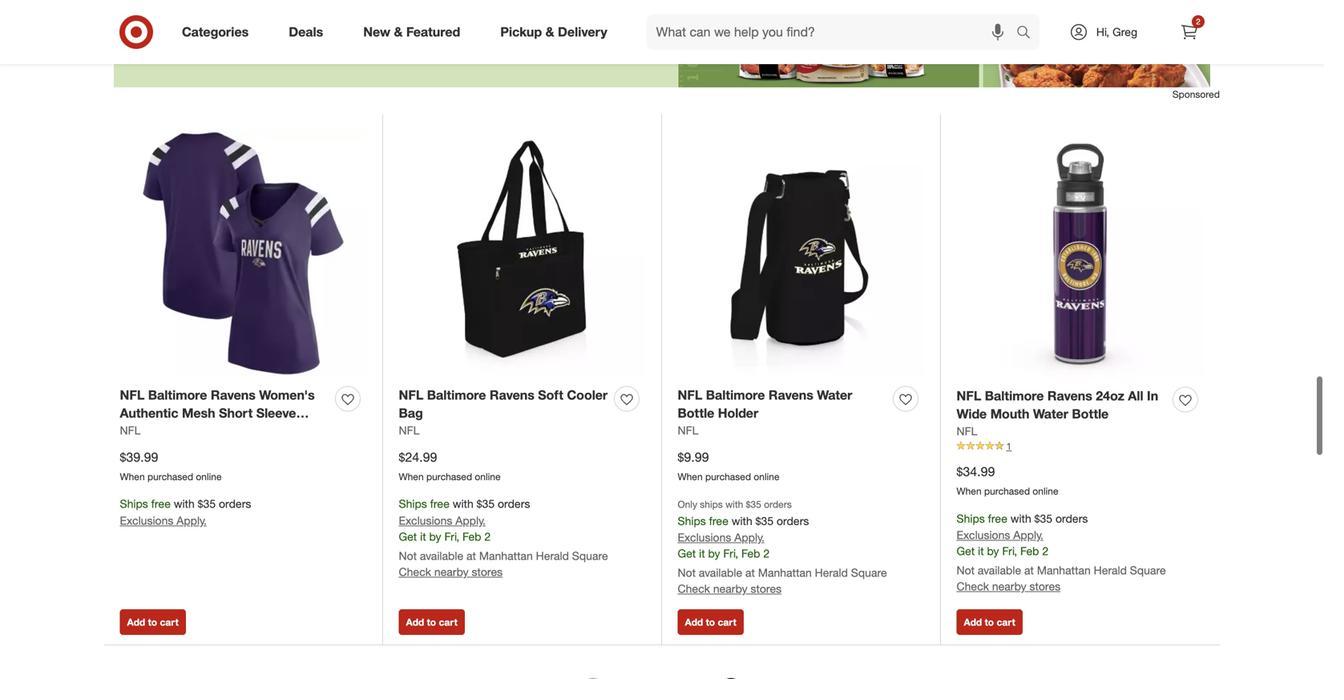 Task type: vqa. For each thing, say whether or not it's contained in the screenshot.
Same Day Delivery button
no



Task type: locate. For each thing, give the bounding box(es) containing it.
add to cart button for $39.99
[[120, 609, 186, 635]]

0 horizontal spatial at
[[467, 549, 476, 563]]

cart for $34.99
[[997, 616, 1016, 628]]

online inside $34.99 when purchased online
[[1033, 485, 1059, 497]]

add to cart for $39.99
[[127, 616, 179, 628]]

online down nfl baltimore ravens soft cooler bag link
[[475, 470, 501, 483]]

1 horizontal spatial herald
[[815, 566, 848, 580]]

1 horizontal spatial &
[[546, 24, 554, 40]]

nfl link up $9.99
[[678, 423, 699, 439]]

ships
[[120, 497, 148, 511], [399, 497, 427, 511], [957, 511, 985, 525], [678, 514, 706, 528]]

0 horizontal spatial &
[[394, 24, 403, 40]]

nfl link for nfl baltimore ravens water bottle holder
[[678, 423, 699, 439]]

$34.99
[[957, 464, 995, 480]]

4 cart from the left
[[997, 616, 1016, 628]]

2 horizontal spatial feb
[[1021, 544, 1039, 558]]

fashion
[[222, 424, 269, 439]]

1 horizontal spatial available
[[699, 566, 742, 580]]

2 horizontal spatial get
[[957, 544, 975, 558]]

3 to from the left
[[706, 616, 715, 628]]

by
[[429, 530, 441, 544], [987, 544, 999, 558], [708, 547, 720, 561]]

add to cart button for $24.99
[[399, 609, 465, 635]]

ships free with $35 orders exclusions apply. get it by fri, feb 2 not available at manhattan herald square check nearby stores
[[399, 497, 608, 579], [957, 511, 1166, 593]]

with down '$9.99 when purchased online'
[[732, 514, 753, 528]]

0 horizontal spatial check
[[399, 565, 431, 579]]

ships down $24.99
[[399, 497, 427, 511]]

What can we help you find? suggestions appear below search field
[[647, 14, 1021, 50]]

nfl baltimore ravens women's authentic mesh short sleeve lace up v-neck fashion jersey image
[[120, 130, 367, 377], [120, 130, 367, 377]]

0 horizontal spatial it
[[420, 530, 426, 544]]

purchased inside $24.99 when purchased online
[[426, 470, 472, 483]]

square inside only ships with $35 orders ships free with $35 orders exclusions apply. get it by fri, feb 2 not available at manhattan herald square check nearby stores
[[851, 566, 887, 580]]

2 add to cart from the left
[[406, 616, 458, 628]]

nfl inside nfl baltimore ravens 24oz all in wide mouth water bottle
[[957, 388, 982, 404]]

nfl
[[120, 387, 145, 403], [399, 387, 424, 403], [678, 387, 703, 403], [957, 388, 982, 404], [120, 423, 141, 437], [399, 423, 420, 437], [678, 423, 699, 437], [957, 424, 978, 438]]

1 add from the left
[[127, 616, 145, 628]]

3 add to cart from the left
[[685, 616, 737, 628]]

available inside only ships with $35 orders ships free with $35 orders exclusions apply. get it by fri, feb 2 not available at manhattan herald square check nearby stores
[[699, 566, 742, 580]]

1 add to cart from the left
[[127, 616, 179, 628]]

purchased inside $39.99 when purchased online
[[148, 470, 193, 483]]

online for $24.99
[[475, 470, 501, 483]]

2 horizontal spatial stores
[[1030, 579, 1061, 593]]

by down $24.99 when purchased online
[[429, 530, 441, 544]]

baltimore inside nfl baltimore ravens water bottle holder
[[706, 387, 765, 403]]

exclusions apply. button down the ships
[[678, 530, 765, 546]]

2 & from the left
[[546, 24, 554, 40]]

herald
[[536, 549, 569, 563], [1094, 563, 1127, 577], [815, 566, 848, 580]]

not
[[399, 549, 417, 563], [957, 563, 975, 577], [678, 566, 696, 580]]

nfl baltimore ravens water bottle holder
[[678, 387, 852, 421]]

when down $24.99
[[399, 470, 424, 483]]

apply. down '$9.99 when purchased online'
[[735, 530, 765, 545]]

& for new
[[394, 24, 403, 40]]

2 horizontal spatial not
[[957, 563, 975, 577]]

purchased down $24.99
[[426, 470, 472, 483]]

water inside nfl baltimore ravens 24oz all in wide mouth water bottle
[[1033, 406, 1069, 422]]

by for $24.99
[[429, 530, 441, 544]]

ships down $39.99
[[120, 497, 148, 511]]

when for $24.99
[[399, 470, 424, 483]]

baltimore inside nfl baltimore ravens 24oz all in wide mouth water bottle
[[985, 388, 1044, 404]]

neck
[[187, 424, 218, 439]]

free down $39.99 when purchased online
[[151, 497, 171, 511]]

add for $24.99
[[406, 616, 424, 628]]

2 to from the left
[[427, 616, 436, 628]]

purchased for $34.99
[[984, 485, 1030, 497]]

apply. down $39.99 when purchased online
[[177, 514, 207, 528]]

purchased inside $34.99 when purchased online
[[984, 485, 1030, 497]]

ships
[[700, 498, 723, 510]]

cart for $9.99
[[718, 616, 737, 628]]

baltimore up holder
[[706, 387, 765, 403]]

$35 down '$9.99 when purchased online'
[[756, 514, 774, 528]]

by inside only ships with $35 orders ships free with $35 orders exclusions apply. get it by fri, feb 2 not available at manhattan herald square check nearby stores
[[708, 547, 720, 561]]

0 horizontal spatial square
[[572, 549, 608, 563]]

when for $9.99
[[678, 470, 703, 483]]

1 horizontal spatial check
[[678, 582, 710, 596]]

nfl link for nfl baltimore ravens women's authentic mesh short sleeve lace up v-neck fashion jersey
[[120, 423, 141, 439]]

bottle inside nfl baltimore ravens water bottle holder
[[678, 405, 715, 421]]

4 add from the left
[[964, 616, 982, 628]]

apply. down $24.99 when purchased online
[[456, 514, 486, 528]]

2 horizontal spatial fri,
[[1002, 544, 1017, 558]]

it down $34.99 when purchased online
[[978, 544, 984, 558]]

free down $34.99 when purchased online
[[988, 511, 1008, 525]]

1 add to cart button from the left
[[120, 609, 186, 635]]

to
[[148, 616, 157, 628], [427, 616, 436, 628], [706, 616, 715, 628], [985, 616, 994, 628]]

add to cart
[[127, 616, 179, 628], [406, 616, 458, 628], [685, 616, 737, 628], [964, 616, 1016, 628]]

& for pickup
[[546, 24, 554, 40]]

check nearby stores button
[[399, 564, 503, 580], [957, 579, 1061, 595], [678, 581, 782, 597]]

1 horizontal spatial bottle
[[1072, 406, 1109, 422]]

exclusions apply. button down $34.99 when purchased online
[[957, 527, 1044, 543]]

with
[[174, 497, 195, 511], [453, 497, 474, 511], [726, 498, 743, 510], [1011, 511, 1032, 525], [732, 514, 753, 528]]

ravens
[[211, 387, 256, 403], [490, 387, 535, 403], [769, 387, 814, 403], [1048, 388, 1093, 404]]

baltimore inside "nfl baltimore ravens women's authentic mesh short sleeve lace up v-neck fashion jersey"
[[148, 387, 207, 403]]

apply. down $34.99 when purchased online
[[1014, 528, 1044, 542]]

soft
[[538, 387, 563, 403]]

when inside $34.99 when purchased online
[[957, 485, 982, 497]]

$39.99 when purchased online
[[120, 449, 222, 483]]

2 horizontal spatial at
[[1025, 563, 1034, 577]]

purchased down $39.99
[[148, 470, 193, 483]]

1 horizontal spatial fri,
[[723, 547, 738, 561]]

1 horizontal spatial it
[[699, 547, 705, 561]]

$35 down $39.99 when purchased online
[[198, 497, 216, 511]]

it
[[420, 530, 426, 544], [978, 544, 984, 558], [699, 547, 705, 561]]

$9.99
[[678, 449, 709, 465]]

at for $34.99
[[1025, 563, 1034, 577]]

apply.
[[177, 514, 207, 528], [456, 514, 486, 528], [1014, 528, 1044, 542], [735, 530, 765, 545]]

purchased down '$34.99'
[[984, 485, 1030, 497]]

bag
[[399, 405, 423, 421]]

baltimore up mouth
[[985, 388, 1044, 404]]

0 horizontal spatial get
[[399, 530, 417, 544]]

2 horizontal spatial nearby
[[992, 579, 1027, 593]]

nfl for nfl link associated with nfl baltimore ravens women's authentic mesh short sleeve lace up v-neck fashion jersey
[[120, 423, 141, 437]]

add for $34.99
[[964, 616, 982, 628]]

0 horizontal spatial ships free with $35 orders exclusions apply. get it by fri, feb 2 not available at manhattan herald square check nearby stores
[[399, 497, 608, 579]]

1 vertical spatial water
[[1033, 406, 1069, 422]]

1 horizontal spatial ships free with $35 orders exclusions apply. get it by fri, feb 2 not available at manhattan herald square check nearby stores
[[957, 511, 1166, 593]]

online down holder
[[754, 470, 780, 483]]

get down only
[[678, 547, 696, 561]]

1 horizontal spatial at
[[746, 566, 755, 580]]

& right 'pickup'
[[546, 24, 554, 40]]

0 horizontal spatial water
[[817, 387, 852, 403]]

0 horizontal spatial not
[[399, 549, 417, 563]]

4 add to cart button from the left
[[957, 609, 1023, 635]]

1 cart from the left
[[160, 616, 179, 628]]

hi,
[[1097, 25, 1110, 39]]

with inside the ships free with $35 orders exclusions apply.
[[174, 497, 195, 511]]

0 horizontal spatial bottle
[[678, 405, 715, 421]]

new & featured link
[[350, 14, 480, 50]]

2 horizontal spatial by
[[987, 544, 999, 558]]

wide
[[957, 406, 987, 422]]

free inside only ships with $35 orders ships free with $35 orders exclusions apply. get it by fri, feb 2 not available at manhattan herald square check nearby stores
[[709, 514, 729, 528]]

0 horizontal spatial by
[[429, 530, 441, 544]]

nfl link down bag
[[399, 423, 420, 439]]

when for $34.99
[[957, 485, 982, 497]]

1 horizontal spatial square
[[851, 566, 887, 580]]

mouth
[[991, 406, 1030, 422]]

search
[[1009, 26, 1048, 41]]

cooler
[[567, 387, 608, 403]]

2 horizontal spatial check nearby stores button
[[957, 579, 1061, 595]]

& right new in the left of the page
[[394, 24, 403, 40]]

add to cart for $24.99
[[406, 616, 458, 628]]

nfl for nfl baltimore ravens women's authentic mesh short sleeve lace up v-neck fashion jersey
[[120, 387, 145, 403]]

when down $39.99
[[120, 470, 145, 483]]

greg
[[1113, 25, 1138, 39]]

nfl baltimore ravens soft cooler bag
[[399, 387, 608, 421]]

when down '$34.99'
[[957, 485, 982, 497]]

not for $34.99
[[957, 563, 975, 577]]

by down $34.99 when purchased online
[[987, 544, 999, 558]]

2 horizontal spatial manhattan
[[1037, 563, 1091, 577]]

free down the ships
[[709, 514, 729, 528]]

1 horizontal spatial water
[[1033, 406, 1069, 422]]

orders
[[219, 497, 251, 511], [498, 497, 530, 511], [764, 498, 792, 510], [1056, 511, 1088, 525], [777, 514, 809, 528]]

add
[[127, 616, 145, 628], [406, 616, 424, 628], [685, 616, 703, 628], [964, 616, 982, 628]]

nfl for nfl link related to nfl baltimore ravens soft cooler bag
[[399, 423, 420, 437]]

online inside $24.99 when purchased online
[[475, 470, 501, 483]]

add to cart button
[[120, 609, 186, 635], [399, 609, 465, 635], [678, 609, 744, 635], [957, 609, 1023, 635]]

0 horizontal spatial check nearby stores button
[[399, 564, 503, 580]]

it down $24.99 when purchased online
[[420, 530, 426, 544]]

0 horizontal spatial herald
[[536, 549, 569, 563]]

bottle left holder
[[678, 405, 715, 421]]

1 horizontal spatial not
[[678, 566, 696, 580]]

2 horizontal spatial square
[[1130, 563, 1166, 577]]

0 horizontal spatial manhattan
[[479, 549, 533, 563]]

1 horizontal spatial manhattan
[[758, 566, 812, 580]]

1 horizontal spatial check nearby stores button
[[678, 581, 782, 597]]

2 add from the left
[[406, 616, 424, 628]]

search button
[[1009, 14, 1048, 53]]

0 horizontal spatial feb
[[463, 530, 481, 544]]

2
[[1196, 16, 1201, 26], [484, 530, 491, 544], [1042, 544, 1049, 558], [763, 547, 770, 561]]

herald inside only ships with $35 orders ships free with $35 orders exclusions apply. get it by fri, feb 2 not available at manhattan herald square check nearby stores
[[815, 566, 848, 580]]

in
[[1147, 388, 1159, 404]]

baltimore for nfl baltimore ravens water bottle holder
[[706, 387, 765, 403]]

ships inside only ships with $35 orders ships free with $35 orders exclusions apply. get it by fri, feb 2 not available at manhattan herald square check nearby stores
[[678, 514, 706, 528]]

ravens for soft
[[490, 387, 535, 403]]

nfl link down wide
[[957, 423, 978, 439]]

4 add to cart from the left
[[964, 616, 1016, 628]]

sponsored
[[1173, 88, 1220, 100]]

it for $24.99
[[420, 530, 426, 544]]

when for $39.99
[[120, 470, 145, 483]]

ravens inside nfl baltimore ravens water bottle holder
[[769, 387, 814, 403]]

0 horizontal spatial available
[[420, 549, 463, 563]]

1 horizontal spatial nearby
[[713, 582, 748, 596]]

check inside only ships with $35 orders ships free with $35 orders exclusions apply. get it by fri, feb 2 not available at manhattan herald square check nearby stores
[[678, 582, 710, 596]]

$9.99 when purchased online
[[678, 449, 780, 483]]

ships down only
[[678, 514, 706, 528]]

baltimore up mesh
[[148, 387, 207, 403]]

purchased up the ships
[[705, 470, 751, 483]]

ravens inside nfl baltimore ravens soft cooler bag
[[490, 387, 535, 403]]

when inside $39.99 when purchased online
[[120, 470, 145, 483]]

square for nfl baltimore ravens 24oz all in wide mouth water bottle
[[1130, 563, 1166, 577]]

nearby for $34.99
[[992, 579, 1027, 593]]

4 to from the left
[[985, 616, 994, 628]]

1 horizontal spatial feb
[[742, 547, 760, 561]]

nearby
[[434, 565, 469, 579], [992, 579, 1027, 593], [713, 582, 748, 596]]

3 cart from the left
[[718, 616, 737, 628]]

bottle
[[678, 405, 715, 421], [1072, 406, 1109, 422]]

nfl for nfl baltimore ravens 24oz all in wide mouth water bottle
[[957, 388, 982, 404]]

at
[[467, 549, 476, 563], [1025, 563, 1034, 577], [746, 566, 755, 580]]

online for $9.99
[[754, 470, 780, 483]]

cart
[[160, 616, 179, 628], [439, 616, 458, 628], [718, 616, 737, 628], [997, 616, 1016, 628]]

with down $39.99 when purchased online
[[174, 497, 195, 511]]

available for $24.99
[[420, 549, 463, 563]]

categories link
[[168, 14, 269, 50]]

online
[[196, 470, 222, 483], [475, 470, 501, 483], [754, 470, 780, 483], [1033, 485, 1059, 497]]

2 horizontal spatial check
[[957, 579, 989, 593]]

ravens inside nfl baltimore ravens 24oz all in wide mouth water bottle
[[1048, 388, 1093, 404]]

0 vertical spatial water
[[817, 387, 852, 403]]

$34.99 when purchased online
[[957, 464, 1059, 497]]

cart for $39.99
[[160, 616, 179, 628]]

get for $24.99
[[399, 530, 417, 544]]

nfl baltimore ravens 24oz all in wide mouth water bottle image
[[957, 130, 1205, 377], [957, 130, 1205, 377]]

baltimore inside nfl baltimore ravens soft cooler bag
[[427, 387, 486, 403]]

when down $9.99
[[678, 470, 703, 483]]

nfl baltimore ravens soft cooler bag link
[[399, 386, 608, 423]]

ravens inside "nfl baltimore ravens women's authentic mesh short sleeve lace up v-neck fashion jersey"
[[211, 387, 256, 403]]

at for $24.99
[[467, 549, 476, 563]]

manhattan for $24.99
[[479, 549, 533, 563]]

exclusions apply. button for check nearby stores button associated with $24.99
[[399, 513, 486, 529]]

by down the ships
[[708, 547, 720, 561]]

add to cart for $9.99
[[685, 616, 737, 628]]

baltimore up $24.99 when purchased online
[[427, 387, 486, 403]]

0 horizontal spatial fri,
[[444, 530, 459, 544]]

exclusions apply. button down $24.99 when purchased online
[[399, 513, 486, 529]]

3 add to cart button from the left
[[678, 609, 744, 635]]

nfl baltimore ravens water bottle holder image
[[678, 130, 925, 377], [678, 130, 925, 377]]

fri,
[[444, 530, 459, 544], [1002, 544, 1017, 558], [723, 547, 738, 561]]

add for $9.99
[[685, 616, 703, 628]]

when
[[120, 470, 145, 483], [399, 470, 424, 483], [678, 470, 703, 483], [957, 485, 982, 497]]

stores for $34.99
[[1030, 579, 1061, 593]]

2 add to cart button from the left
[[399, 609, 465, 635]]

nfl inside nfl baltimore ravens soft cooler bag
[[399, 387, 424, 403]]

$35
[[198, 497, 216, 511], [477, 497, 495, 511], [746, 498, 762, 510], [1035, 511, 1053, 525], [756, 514, 774, 528]]

only
[[678, 498, 697, 510]]

stores
[[472, 565, 503, 579], [1030, 579, 1061, 593], [751, 582, 782, 596]]

get down $24.99
[[399, 530, 417, 544]]

nfl link for nfl baltimore ravens soft cooler bag
[[399, 423, 420, 439]]

purchased
[[148, 470, 193, 483], [426, 470, 472, 483], [705, 470, 751, 483], [984, 485, 1030, 497]]

online down 1 link
[[1033, 485, 1059, 497]]

nfl inside "nfl baltimore ravens women's authentic mesh short sleeve lace up v-neck fashion jersey"
[[120, 387, 145, 403]]

get
[[399, 530, 417, 544], [957, 544, 975, 558], [678, 547, 696, 561]]

nfl baltimore ravens soft cooler bag image
[[399, 130, 646, 377], [399, 130, 646, 377]]

0 horizontal spatial nearby
[[434, 565, 469, 579]]

it down the ships
[[699, 547, 705, 561]]

1 to from the left
[[148, 616, 157, 628]]

nfl inside nfl baltimore ravens water bottle holder
[[678, 387, 703, 403]]

exclusions apply. button
[[120, 513, 207, 529], [399, 513, 486, 529], [957, 527, 1044, 543], [678, 530, 765, 546]]

mesh
[[182, 405, 215, 421]]

manhattan
[[479, 549, 533, 563], [1037, 563, 1091, 577], [758, 566, 812, 580]]

fri, inside only ships with $35 orders ships free with $35 orders exclusions apply. get it by fri, feb 2 not available at manhattan herald square check nearby stores
[[723, 547, 738, 561]]

feb
[[463, 530, 481, 544], [1021, 544, 1039, 558], [742, 547, 760, 561]]

get down '$34.99'
[[957, 544, 975, 558]]

water
[[817, 387, 852, 403], [1033, 406, 1069, 422]]

&
[[394, 24, 403, 40], [546, 24, 554, 40]]

online inside '$9.99 when purchased online'
[[754, 470, 780, 483]]

when inside $24.99 when purchased online
[[399, 470, 424, 483]]

exclusions
[[120, 514, 173, 528], [399, 514, 452, 528], [957, 528, 1010, 542], [678, 530, 731, 545]]

1 horizontal spatial get
[[678, 547, 696, 561]]

free
[[151, 497, 171, 511], [430, 497, 450, 511], [988, 511, 1008, 525], [709, 514, 729, 528]]

2 inside 'link'
[[1196, 16, 1201, 26]]

ships free with $35 orders exclusions apply.
[[120, 497, 251, 528]]

exclusions down the ships
[[678, 530, 731, 545]]

online up the ships free with $35 orders exclusions apply.
[[196, 470, 222, 483]]

online inside $39.99 when purchased online
[[196, 470, 222, 483]]

square
[[572, 549, 608, 563], [1130, 563, 1166, 577], [851, 566, 887, 580]]

1 link
[[957, 439, 1205, 453]]

2 cart from the left
[[439, 616, 458, 628]]

1 & from the left
[[394, 24, 403, 40]]

purchased inside '$9.99 when purchased online'
[[705, 470, 751, 483]]

1 horizontal spatial by
[[708, 547, 720, 561]]

2 horizontal spatial herald
[[1094, 563, 1127, 577]]

1 horizontal spatial stores
[[751, 582, 782, 596]]

stores inside only ships with $35 orders ships free with $35 orders exclusions apply. get it by fri, feb 2 not available at manhattan herald square check nearby stores
[[751, 582, 782, 596]]

3 add from the left
[[685, 616, 703, 628]]

check
[[399, 565, 431, 579], [957, 579, 989, 593], [678, 582, 710, 596]]

bottle down 24oz on the right
[[1072, 406, 1109, 422]]

nearby inside only ships with $35 orders ships free with $35 orders exclusions apply. get it by fri, feb 2 not available at manhattan herald square check nearby stores
[[713, 582, 748, 596]]

get for $34.99
[[957, 544, 975, 558]]

women's
[[259, 387, 315, 403]]

stores for $24.99
[[472, 565, 503, 579]]

when inside '$9.99 when purchased online'
[[678, 470, 703, 483]]

available
[[420, 549, 463, 563], [978, 563, 1021, 577], [699, 566, 742, 580]]

2 horizontal spatial available
[[978, 563, 1021, 577]]

with down $34.99 when purchased online
[[1011, 511, 1032, 525]]

nfl link down "authentic"
[[120, 423, 141, 439]]

exclusions down $39.99 when purchased online
[[120, 514, 173, 528]]

nfl link
[[120, 423, 141, 439], [399, 423, 420, 439], [678, 423, 699, 439], [957, 423, 978, 439]]

0 horizontal spatial stores
[[472, 565, 503, 579]]

2 horizontal spatial it
[[978, 544, 984, 558]]

nfl baltimore ravens women's authentic mesh short sleeve lace up v-neck fashion jersey link
[[120, 386, 329, 439]]



Task type: describe. For each thing, give the bounding box(es) containing it.
jersey
[[273, 424, 313, 439]]

exclusions apply. button down $39.99 when purchased online
[[120, 513, 207, 529]]

check nearby stores button for $24.99
[[399, 564, 503, 580]]

get inside only ships with $35 orders ships free with $35 orders exclusions apply. get it by fri, feb 2 not available at manhattan herald square check nearby stores
[[678, 547, 696, 561]]

feb for $34.99
[[1021, 544, 1039, 558]]

to for $24.99
[[427, 616, 436, 628]]

1
[[1007, 440, 1012, 452]]

to for $39.99
[[148, 616, 157, 628]]

it for $34.99
[[978, 544, 984, 558]]

by for $34.99
[[987, 544, 999, 558]]

herald for $34.99
[[1094, 563, 1127, 577]]

baltimore for nfl baltimore ravens soft cooler bag
[[427, 387, 486, 403]]

2 inside only ships with $35 orders ships free with $35 orders exclusions apply. get it by fri, feb 2 not available at manhattan herald square check nearby stores
[[763, 547, 770, 561]]

add to cart button for $9.99
[[678, 609, 744, 635]]

exclusions down $34.99 when purchased online
[[957, 528, 1010, 542]]

$24.99
[[399, 449, 437, 465]]

sleeve
[[256, 405, 296, 421]]

apply. inside the ships free with $35 orders exclusions apply.
[[177, 514, 207, 528]]

nfl for nfl link for nfl baltimore ravens water bottle holder
[[678, 423, 699, 437]]

nearby for $24.99
[[434, 565, 469, 579]]

square for nfl baltimore ravens soft cooler bag
[[572, 549, 608, 563]]

manhattan for $34.99
[[1037, 563, 1091, 577]]

baltimore for nfl baltimore ravens 24oz all in wide mouth water bottle
[[985, 388, 1044, 404]]

all
[[1128, 388, 1144, 404]]

at inside only ships with $35 orders ships free with $35 orders exclusions apply. get it by fri, feb 2 not available at manhattan herald square check nearby stores
[[746, 566, 755, 580]]

available for $34.99
[[978, 563, 1021, 577]]

exclusions down $24.99 when purchased online
[[399, 514, 452, 528]]

$35 right the ships
[[746, 498, 762, 510]]

pickup
[[500, 24, 542, 40]]

ships free with $35 orders exclusions apply. get it by fri, feb 2 not available at manhattan herald square check nearby stores for $34.99
[[957, 511, 1166, 593]]

water inside nfl baltimore ravens water bottle holder
[[817, 387, 852, 403]]

exclusions apply. button for middle check nearby stores button
[[678, 530, 765, 546]]

deals link
[[275, 14, 343, 50]]

short
[[219, 405, 253, 421]]

purchased for $24.99
[[426, 470, 472, 483]]

featured
[[406, 24, 460, 40]]

purchased for $39.99
[[148, 470, 193, 483]]

orders inside the ships free with $35 orders exclusions apply.
[[219, 497, 251, 511]]

ships down '$34.99'
[[957, 511, 985, 525]]

bottle inside nfl baltimore ravens 24oz all in wide mouth water bottle
[[1072, 406, 1109, 422]]

exclusions apply. button for check nearby stores button for $34.99
[[957, 527, 1044, 543]]

new & featured
[[363, 24, 460, 40]]

nfl baltimore ravens 24oz all in wide mouth water bottle
[[957, 388, 1159, 422]]

exclusions inside the ships free with $35 orders exclusions apply.
[[120, 514, 173, 528]]

feb for $24.99
[[463, 530, 481, 544]]

baltimore for nfl baltimore ravens women's authentic mesh short sleeve lace up v-neck fashion jersey
[[148, 387, 207, 403]]

manhattan inside only ships with $35 orders ships free with $35 orders exclusions apply. get it by fri, feb 2 not available at manhattan herald square check nearby stores
[[758, 566, 812, 580]]

with down $24.99 when purchased online
[[453, 497, 474, 511]]

it inside only ships with $35 orders ships free with $35 orders exclusions apply. get it by fri, feb 2 not available at manhattan herald square check nearby stores
[[699, 547, 705, 561]]

pickup & delivery
[[500, 24, 607, 40]]

$35 down $34.99 when purchased online
[[1035, 511, 1053, 525]]

ravens for women's
[[211, 387, 256, 403]]

add to cart button for $34.99
[[957, 609, 1023, 635]]

deals
[[289, 24, 323, 40]]

cart for $24.99
[[439, 616, 458, 628]]

to for $34.99
[[985, 616, 994, 628]]

v-
[[174, 424, 187, 439]]

exclusions inside only ships with $35 orders ships free with $35 orders exclusions apply. get it by fri, feb 2 not available at manhattan herald square check nearby stores
[[678, 530, 731, 545]]

hi, greg
[[1097, 25, 1138, 39]]

up
[[153, 424, 170, 439]]

categories
[[182, 24, 249, 40]]

not inside only ships with $35 orders ships free with $35 orders exclusions apply. get it by fri, feb 2 not available at manhattan herald square check nearby stores
[[678, 566, 696, 580]]

with right the ships
[[726, 498, 743, 510]]

nfl for nfl link corresponding to nfl baltimore ravens 24oz all in wide mouth water bottle
[[957, 424, 978, 438]]

not for $24.99
[[399, 549, 417, 563]]

lace
[[120, 424, 149, 439]]

$35 inside the ships free with $35 orders exclusions apply.
[[198, 497, 216, 511]]

nfl link for nfl baltimore ravens 24oz all in wide mouth water bottle
[[957, 423, 978, 439]]

$24.99 when purchased online
[[399, 449, 501, 483]]

24oz
[[1096, 388, 1125, 404]]

nfl baltimore ravens 24oz all in wide mouth water bottle link
[[957, 387, 1167, 423]]

2 link
[[1172, 14, 1207, 50]]

check for $24.99
[[399, 565, 431, 579]]

nfl for nfl baltimore ravens soft cooler bag
[[399, 387, 424, 403]]

check nearby stores button for $34.99
[[957, 579, 1061, 595]]

purchased for $9.99
[[705, 470, 751, 483]]

free down $24.99 when purchased online
[[430, 497, 450, 511]]

authentic
[[120, 405, 178, 421]]

apply. inside only ships with $35 orders ships free with $35 orders exclusions apply. get it by fri, feb 2 not available at manhattan herald square check nearby stores
[[735, 530, 765, 545]]

online for $34.99
[[1033, 485, 1059, 497]]

advertisement element
[[104, 0, 1220, 88]]

check for $34.99
[[957, 579, 989, 593]]

add for $39.99
[[127, 616, 145, 628]]

fri, for $34.99
[[1002, 544, 1017, 558]]

nfl baltimore ravens women's authentic mesh short sleeve lace up v-neck fashion jersey
[[120, 387, 315, 439]]

fri, for $24.99
[[444, 530, 459, 544]]

new
[[363, 24, 390, 40]]

feb inside only ships with $35 orders ships free with $35 orders exclusions apply. get it by fri, feb 2 not available at manhattan herald square check nearby stores
[[742, 547, 760, 561]]

nfl baltimore ravens water bottle holder link
[[678, 386, 887, 423]]

ravens for water
[[769, 387, 814, 403]]

holder
[[718, 405, 759, 421]]

ravens for 24oz
[[1048, 388, 1093, 404]]

only ships with $35 orders ships free with $35 orders exclusions apply. get it by fri, feb 2 not available at manhattan herald square check nearby stores
[[678, 498, 887, 596]]

pickup & delivery link
[[487, 14, 627, 50]]

ships free with $35 orders exclusions apply. get it by fri, feb 2 not available at manhattan herald square check nearby stores for $24.99
[[399, 497, 608, 579]]

herald for $24.99
[[536, 549, 569, 563]]

delivery
[[558, 24, 607, 40]]

add to cart for $34.99
[[964, 616, 1016, 628]]

nfl for nfl baltimore ravens water bottle holder
[[678, 387, 703, 403]]

to for $9.99
[[706, 616, 715, 628]]

$35 down $24.99 when purchased online
[[477, 497, 495, 511]]

$39.99
[[120, 449, 158, 465]]

online for $39.99
[[196, 470, 222, 483]]

ships inside the ships free with $35 orders exclusions apply.
[[120, 497, 148, 511]]

free inside the ships free with $35 orders exclusions apply.
[[151, 497, 171, 511]]



